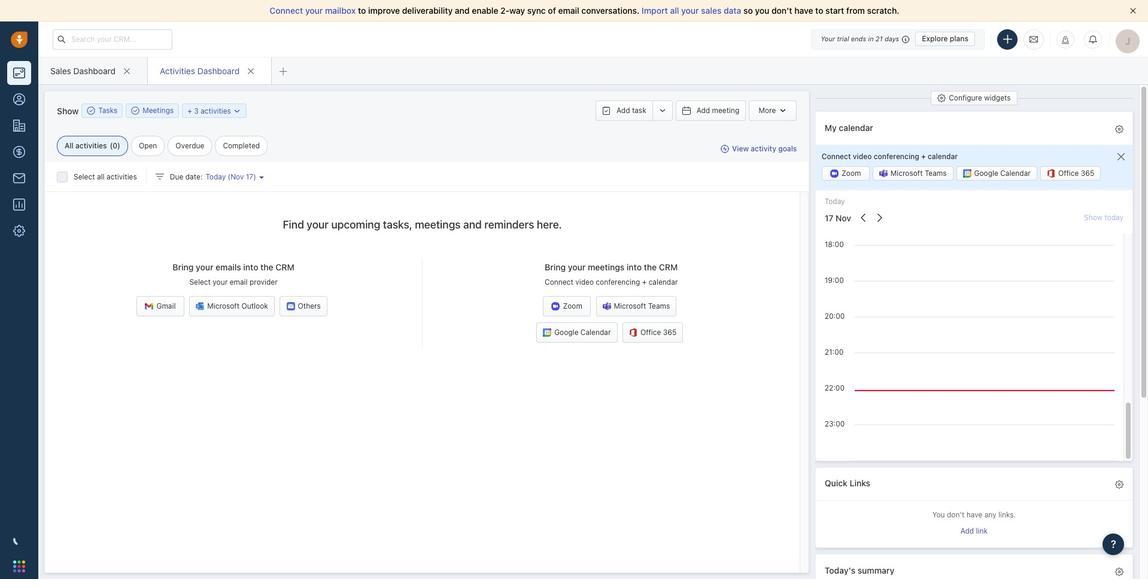Task type: locate. For each thing, give the bounding box(es) containing it.
your inside the bring your meetings into the crm connect video conferencing + calendar
[[568, 262, 586, 273]]

add inside button
[[617, 106, 630, 115]]

crm
[[276, 262, 294, 273], [659, 262, 678, 273]]

0 horizontal spatial the
[[261, 262, 273, 273]]

0 vertical spatial and
[[455, 5, 470, 16]]

zoom for right the zoom button
[[842, 169, 861, 178]]

zoom button up 17 nov
[[822, 167, 870, 181]]

dashboard for activities dashboard
[[197, 66, 240, 76]]

0 horizontal spatial nov
[[231, 172, 244, 181]]

the for meetings
[[644, 262, 657, 273]]

1 vertical spatial google calendar button
[[537, 323, 618, 343]]

quick links
[[825, 478, 871, 489]]

your
[[305, 5, 323, 16], [681, 5, 699, 16], [307, 219, 329, 231], [196, 262, 213, 273], [568, 262, 586, 273], [213, 278, 228, 287]]

microsoft teams
[[891, 169, 947, 178], [614, 302, 670, 311]]

0 horizontal spatial office 365 button
[[623, 323, 683, 343]]

1 horizontal spatial google calendar
[[974, 169, 1031, 178]]

1 the from the left
[[261, 262, 273, 273]]

crm inside the bring your meetings into the crm connect video conferencing + calendar
[[659, 262, 678, 273]]

dashboard for sales dashboard
[[73, 66, 116, 76]]

2 into from the left
[[627, 262, 642, 273]]

1 horizontal spatial microsoft teams button
[[873, 167, 954, 181]]

0 vertical spatial zoom
[[842, 169, 861, 178]]

add meeting
[[697, 106, 740, 115]]

1 vertical spatial 17
[[825, 213, 834, 223]]

today's
[[825, 566, 856, 576]]

google calendar
[[974, 169, 1031, 178], [555, 328, 611, 337]]

2 horizontal spatial calendar
[[928, 152, 958, 161]]

close image
[[1130, 8, 1136, 14]]

0 horizontal spatial microsoft teams button
[[596, 297, 677, 317]]

activities down 0
[[107, 172, 137, 181]]

from
[[847, 5, 865, 16]]

microsoft teams button down the bring your meetings into the crm connect video conferencing + calendar
[[596, 297, 677, 317]]

0 horizontal spatial google calendar
[[555, 328, 611, 337]]

add left link
[[961, 527, 974, 536]]

outlook
[[242, 302, 268, 311]]

zoom down the bring your meetings into the crm connect video conferencing + calendar
[[563, 302, 582, 311]]

0 horizontal spatial zoom button
[[543, 297, 591, 317]]

and
[[455, 5, 470, 16], [463, 219, 482, 231]]

1 horizontal spatial )
[[253, 172, 256, 181]]

select up microsoft outlook button
[[189, 278, 211, 287]]

add inside 'button'
[[697, 106, 710, 115]]

17 up 18:00
[[825, 213, 834, 223]]

meetings inside the bring your meetings into the crm connect video conferencing + calendar
[[588, 262, 625, 273]]

calendar
[[839, 122, 873, 133], [928, 152, 958, 161], [649, 278, 678, 287]]

have up add link
[[967, 511, 983, 520]]

1 vertical spatial microsoft teams button
[[596, 297, 677, 317]]

1 vertical spatial have
[[967, 511, 983, 520]]

microsoft inside button
[[207, 302, 240, 311]]

explore plans link
[[916, 32, 975, 46]]

microsoft left outlook
[[207, 302, 240, 311]]

the for emails
[[261, 262, 273, 273]]

1 vertical spatial meetings
[[588, 262, 625, 273]]

0 horizontal spatial )
[[117, 141, 120, 150]]

teams down connect video conferencing + calendar
[[925, 169, 947, 178]]

find your upcoming tasks, meetings and reminders here.
[[283, 219, 562, 231]]

+ 3 activities
[[188, 106, 231, 115]]

1 horizontal spatial crm
[[659, 262, 678, 273]]

0 horizontal spatial conferencing
[[596, 278, 640, 287]]

1 vertical spatial office 365 button
[[623, 323, 683, 343]]

bring for bring your emails into the crm
[[173, 262, 194, 273]]

overdue
[[176, 141, 204, 150]]

0 horizontal spatial connect
[[270, 5, 303, 16]]

1 vertical spatial email
[[230, 278, 248, 287]]

the
[[261, 262, 273, 273], [644, 262, 657, 273]]

1 horizontal spatial the
[[644, 262, 657, 273]]

1 horizontal spatial meetings
[[588, 262, 625, 273]]

1 horizontal spatial 365
[[1081, 169, 1095, 178]]

dashboard right sales on the top left
[[73, 66, 116, 76]]

today's summary
[[825, 566, 895, 576]]

into for emails
[[243, 262, 258, 273]]

today up 17 nov
[[825, 197, 845, 206]]

17 down completed
[[246, 172, 253, 181]]

0 vertical spatial microsoft teams
[[891, 169, 947, 178]]

connect left mailbox
[[270, 5, 303, 16]]

configure
[[949, 93, 982, 102]]

upcoming
[[331, 219, 380, 231]]

bring for bring your meetings into the crm
[[545, 262, 566, 273]]

add left 'task'
[[617, 106, 630, 115]]

activities right all
[[75, 141, 107, 150]]

connect
[[270, 5, 303, 16], [822, 152, 851, 161], [545, 278, 573, 287]]

email right of
[[558, 5, 579, 16]]

1 horizontal spatial microsoft
[[614, 302, 646, 311]]

connect inside the bring your meetings into the crm connect video conferencing + calendar
[[545, 278, 573, 287]]

start
[[826, 5, 844, 16]]

0 vertical spatial all
[[670, 5, 679, 16]]

and left enable
[[455, 5, 470, 16]]

2 the from the left
[[644, 262, 657, 273]]

view
[[732, 145, 749, 154]]

activities right 3
[[201, 106, 231, 115]]

0 horizontal spatial add
[[617, 106, 630, 115]]

here.
[[537, 219, 562, 231]]

find
[[283, 219, 304, 231]]

zoom button down the bring your meetings into the crm connect video conferencing + calendar
[[543, 297, 591, 317]]

bring inside bring your emails into the crm select your email provider
[[173, 262, 194, 273]]

conferencing
[[874, 152, 919, 161], [596, 278, 640, 287]]

0 vertical spatial conferencing
[[874, 152, 919, 161]]

1 horizontal spatial nov
[[836, 213, 851, 223]]

1 horizontal spatial don't
[[947, 511, 965, 520]]

bring your emails into the crm select your email provider
[[173, 262, 294, 287]]

2 crm from the left
[[659, 262, 678, 273]]

what's new image
[[1062, 36, 1070, 44]]

0 horizontal spatial email
[[230, 278, 248, 287]]

1 horizontal spatial today
[[825, 197, 845, 206]]

microsoft teams button down connect video conferencing + calendar
[[873, 167, 954, 181]]

1 into from the left
[[243, 262, 258, 273]]

nov up 18:00
[[836, 213, 851, 223]]

0 horizontal spatial 17
[[246, 172, 253, 181]]

of
[[548, 5, 556, 16]]

into
[[243, 262, 258, 273], [627, 262, 642, 273]]

microsoft teams down the bring your meetings into the crm connect video conferencing + calendar
[[614, 302, 670, 311]]

show
[[57, 106, 79, 116]]

1 vertical spatial calendar
[[581, 328, 611, 337]]

)
[[117, 141, 120, 150], [253, 172, 256, 181]]

0 vertical spatial video
[[853, 152, 872, 161]]

2 vertical spatial activities
[[107, 172, 137, 181]]

email
[[558, 5, 579, 16], [230, 278, 248, 287]]

today right date:
[[206, 172, 226, 181]]

0 vertical spatial meetings
[[415, 219, 461, 231]]

teams
[[925, 169, 947, 178], [648, 302, 670, 311]]

1 vertical spatial office
[[641, 328, 661, 337]]

1 horizontal spatial bring
[[545, 262, 566, 273]]

my calendar
[[825, 122, 873, 133]]

configure widgets button
[[931, 91, 1018, 105]]

email down emails
[[230, 278, 248, 287]]

1 vertical spatial google calendar
[[555, 328, 611, 337]]

zoom button
[[822, 167, 870, 181], [543, 297, 591, 317]]

1 horizontal spatial office 365
[[1059, 169, 1095, 178]]

1 horizontal spatial (
[[228, 172, 231, 181]]

add left "meeting"
[[697, 106, 710, 115]]

1 horizontal spatial email
[[558, 5, 579, 16]]

2 bring from the left
[[545, 262, 566, 273]]

microsoft down connect video conferencing + calendar
[[891, 169, 923, 178]]

1 vertical spatial conferencing
[[596, 278, 640, 287]]

2 horizontal spatial connect
[[822, 152, 851, 161]]

0 horizontal spatial 365
[[663, 328, 677, 337]]

1 vertical spatial all
[[97, 172, 105, 181]]

1 bring from the left
[[173, 262, 194, 273]]

teams down the bring your meetings into the crm connect video conferencing + calendar
[[648, 302, 670, 311]]

your for bring your meetings into the crm connect video conferencing + calendar
[[568, 262, 586, 273]]

1 horizontal spatial dashboard
[[197, 66, 240, 76]]

have
[[795, 5, 813, 16], [967, 511, 983, 520]]

0 horizontal spatial microsoft
[[207, 302, 240, 311]]

microsoft teams down connect video conferencing + calendar
[[891, 169, 947, 178]]

1 vertical spatial 365
[[663, 328, 677, 337]]

into inside bring your emails into the crm select your email provider
[[243, 262, 258, 273]]

1 horizontal spatial have
[[967, 511, 983, 520]]

0
[[113, 141, 117, 150]]

add task
[[617, 106, 646, 115]]

activities for all
[[107, 172, 137, 181]]

zoom
[[842, 169, 861, 178], [563, 302, 582, 311]]

connect down my at the right top of page
[[822, 152, 851, 161]]

today ( nov 17 )
[[206, 172, 256, 181]]

1 vertical spatial don't
[[947, 511, 965, 520]]

bring down here.
[[545, 262, 566, 273]]

) left open
[[117, 141, 120, 150]]

office 365
[[1059, 169, 1095, 178], [641, 328, 677, 337]]

send email image
[[1030, 34, 1038, 44]]

sales dashboard
[[50, 66, 116, 76]]

office for the zoom button to the left
[[641, 328, 661, 337]]

office
[[1059, 169, 1079, 178], [641, 328, 661, 337]]

0 vertical spatial nov
[[231, 172, 244, 181]]

1 vertical spatial )
[[253, 172, 256, 181]]

dashboard
[[73, 66, 116, 76], [197, 66, 240, 76]]

1 horizontal spatial teams
[[925, 169, 947, 178]]

others button
[[280, 297, 328, 317]]

0 vertical spatial 365
[[1081, 169, 1095, 178]]

0 vertical spatial don't
[[772, 5, 793, 16]]

1 dashboard from the left
[[73, 66, 116, 76]]

1 vertical spatial select
[[189, 278, 211, 287]]

1 horizontal spatial zoom
[[842, 169, 861, 178]]

1 horizontal spatial +
[[642, 278, 647, 287]]

google calendar button for office 365 "button" for the zoom button to the left
[[537, 323, 618, 343]]

all right import
[[670, 5, 679, 16]]

tasks
[[98, 106, 117, 115]]

google calendar for google calendar button related to office 365 "button" for the zoom button to the left
[[555, 328, 611, 337]]

microsoft teams for the zoom button to the left
[[614, 302, 670, 311]]

into inside the bring your meetings into the crm connect video conferencing + calendar
[[627, 262, 642, 273]]

today
[[206, 172, 226, 181], [825, 197, 845, 206]]

365 for right the zoom button
[[1081, 169, 1095, 178]]

the inside bring your emails into the crm select your email provider
[[261, 262, 273, 273]]

microsoft for bring your meetings into the crm
[[614, 302, 646, 311]]

activities
[[201, 106, 231, 115], [75, 141, 107, 150], [107, 172, 137, 181]]

0 horizontal spatial crm
[[276, 262, 294, 273]]

0 vertical spatial google calendar
[[974, 169, 1031, 178]]

to
[[358, 5, 366, 16], [816, 5, 824, 16]]

have left start
[[795, 5, 813, 16]]

dashboard up the + 3 activities link
[[197, 66, 240, 76]]

sales
[[50, 66, 71, 76]]

widgets
[[984, 93, 1011, 102]]

office 365 button
[[1041, 167, 1101, 181], [623, 323, 683, 343]]

0 horizontal spatial today
[[206, 172, 226, 181]]

microsoft outlook button
[[189, 297, 275, 317]]

nov down completed
[[231, 172, 244, 181]]

2 vertical spatial connect
[[545, 278, 573, 287]]

all
[[670, 5, 679, 16], [97, 172, 105, 181]]

1 vertical spatial today
[[825, 197, 845, 206]]

video
[[853, 152, 872, 161], [575, 278, 594, 287]]

activities inside button
[[201, 106, 231, 115]]

connect for connect video conferencing + calendar
[[822, 152, 851, 161]]

links.
[[999, 511, 1016, 520]]

0 vertical spatial zoom button
[[822, 167, 870, 181]]

1 horizontal spatial microsoft teams
[[891, 169, 947, 178]]

sync
[[527, 5, 546, 16]]

link
[[976, 527, 988, 536]]

365
[[1081, 169, 1095, 178], [663, 328, 677, 337]]

all down all activities ( 0 )
[[97, 172, 105, 181]]

1 crm from the left
[[276, 262, 294, 273]]

all activities ( 0 )
[[65, 141, 120, 150]]

your for bring your emails into the crm select your email provider
[[196, 262, 213, 273]]

0 vertical spatial google
[[974, 169, 999, 178]]

( down completed
[[228, 172, 231, 181]]

zoom down connect video conferencing + calendar
[[842, 169, 861, 178]]

office for right the zoom button
[[1059, 169, 1079, 178]]

1 horizontal spatial into
[[627, 262, 642, 273]]

0 horizontal spatial office
[[641, 328, 661, 337]]

0 vertical spatial select
[[74, 172, 95, 181]]

0 vertical spatial )
[[117, 141, 120, 150]]

microsoft teams button
[[873, 167, 954, 181], [596, 297, 677, 317]]

crm for bring your meetings into the crm
[[659, 262, 678, 273]]

1 horizontal spatial calendar
[[1001, 169, 1031, 178]]

( up select all activities at the left top of the page
[[110, 141, 113, 150]]

to right mailbox
[[358, 5, 366, 16]]

) down completed
[[253, 172, 256, 181]]

connect down here.
[[545, 278, 573, 287]]

1 to from the left
[[358, 5, 366, 16]]

0 vertical spatial (
[[110, 141, 113, 150]]

office 365 button for right the zoom button
[[1041, 167, 1101, 181]]

bring
[[173, 262, 194, 273], [545, 262, 566, 273]]

links
[[850, 478, 871, 489]]

google
[[974, 169, 999, 178], [555, 328, 579, 337]]

crm inside bring your emails into the crm select your email provider
[[276, 262, 294, 273]]

and left reminders on the top of page
[[463, 219, 482, 231]]

the inside the bring your meetings into the crm connect video conferencing + calendar
[[644, 262, 657, 273]]

to left start
[[816, 5, 824, 16]]

bring up gmail
[[173, 262, 194, 273]]

configure widgets
[[949, 93, 1011, 102]]

1 vertical spatial video
[[575, 278, 594, 287]]

task
[[632, 106, 646, 115]]

office 365 button for the zoom button to the left
[[623, 323, 683, 343]]

0 horizontal spatial into
[[243, 262, 258, 273]]

bring inside the bring your meetings into the crm connect video conferencing + calendar
[[545, 262, 566, 273]]

quick
[[825, 478, 848, 489]]

0 horizontal spatial dashboard
[[73, 66, 116, 76]]

office 365 for office 365 "button" corresponding to right the zoom button
[[1059, 169, 1095, 178]]

calendar
[[1001, 169, 1031, 178], [581, 328, 611, 337]]

17 nov
[[825, 213, 851, 223]]

select down all activities ( 0 )
[[74, 172, 95, 181]]

2 dashboard from the left
[[197, 66, 240, 76]]

1 vertical spatial connect
[[822, 152, 851, 161]]

2-
[[501, 5, 510, 16]]

add task button
[[596, 101, 652, 121]]

0 horizontal spatial zoom
[[563, 302, 582, 311]]

2 vertical spatial +
[[642, 278, 647, 287]]

0 horizontal spatial calendar
[[649, 278, 678, 287]]

0 vertical spatial calendar
[[839, 122, 873, 133]]

microsoft down the bring your meetings into the crm connect video conferencing + calendar
[[614, 302, 646, 311]]

1 horizontal spatial google calendar button
[[956, 167, 1038, 181]]

0 vertical spatial have
[[795, 5, 813, 16]]

google calendar for google calendar button associated with office 365 "button" corresponding to right the zoom button
[[974, 169, 1031, 178]]

0 horizontal spatial teams
[[648, 302, 670, 311]]

any
[[985, 511, 997, 520]]

2 horizontal spatial add
[[961, 527, 974, 536]]



Task type: describe. For each thing, give the bounding box(es) containing it.
sales
[[701, 5, 722, 16]]

reminders
[[484, 219, 534, 231]]

your trial ends in 21 days
[[821, 35, 899, 43]]

you
[[933, 511, 945, 520]]

explore
[[922, 34, 948, 43]]

microsoft for bring your emails into the crm
[[207, 302, 240, 311]]

enable
[[472, 5, 498, 16]]

days
[[885, 35, 899, 43]]

connect your mailbox link
[[270, 5, 358, 16]]

due date:
[[170, 172, 203, 181]]

18:00
[[825, 240, 844, 249]]

activities dashboard
[[160, 66, 240, 76]]

goals
[[778, 145, 797, 154]]

connect your mailbox to improve deliverability and enable 2-way sync of email conversations. import all your sales data so you don't have to start from scratch.
[[270, 5, 900, 16]]

0 horizontal spatial select
[[74, 172, 95, 181]]

gmail
[[157, 302, 176, 311]]

video inside the bring your meetings into the crm connect video conferencing + calendar
[[575, 278, 594, 287]]

1 horizontal spatial calendar
[[839, 122, 873, 133]]

+ 3 activities button
[[182, 104, 247, 118]]

activities for 3
[[201, 106, 231, 115]]

select inside bring your emails into the crm select your email provider
[[189, 278, 211, 287]]

add for add link
[[961, 527, 974, 536]]

deliverability
[[402, 5, 453, 16]]

add link
[[961, 527, 988, 536]]

teams for right the zoom button
[[925, 169, 947, 178]]

down image
[[233, 107, 241, 115]]

tasks,
[[383, 219, 412, 231]]

365 for the zoom button to the left
[[663, 328, 677, 337]]

+ 3 activities link
[[188, 105, 241, 116]]

add link link
[[961, 526, 988, 539]]

) for today ( nov 17 )
[[253, 172, 256, 181]]

0 horizontal spatial calendar
[[581, 328, 611, 337]]

1 vertical spatial calendar
[[928, 152, 958, 161]]

crm for bring your emails into the crm
[[276, 262, 294, 273]]

import all your sales data link
[[642, 5, 744, 16]]

Search your CRM... text field
[[53, 29, 172, 49]]

19:00
[[825, 276, 844, 285]]

meeting
[[712, 106, 740, 115]]

activities
[[160, 66, 195, 76]]

23:00
[[825, 420, 845, 428]]

22:00
[[825, 384, 845, 393]]

add meeting button
[[676, 101, 746, 121]]

gmail button
[[136, 297, 184, 317]]

0 horizontal spatial meetings
[[415, 219, 461, 231]]

import
[[642, 5, 668, 16]]

0 vertical spatial calendar
[[1001, 169, 1031, 178]]

1 horizontal spatial zoom button
[[822, 167, 870, 181]]

completed
[[223, 141, 260, 150]]

open
[[139, 141, 157, 150]]

1 vertical spatial activities
[[75, 141, 107, 150]]

mailbox
[[325, 5, 356, 16]]

email inside bring your emails into the crm select your email provider
[[230, 278, 248, 287]]

summary
[[858, 566, 895, 576]]

google for office 365 "button" corresponding to right the zoom button
[[974, 169, 999, 178]]

0 horizontal spatial don't
[[772, 5, 793, 16]]

1 horizontal spatial all
[[670, 5, 679, 16]]

today for today
[[825, 197, 845, 206]]

conversations.
[[582, 5, 640, 16]]

your
[[821, 35, 835, 43]]

conferencing inside the bring your meetings into the crm connect video conferencing + calendar
[[596, 278, 640, 287]]

my
[[825, 122, 837, 133]]

in
[[868, 35, 874, 43]]

21:00
[[825, 348, 844, 357]]

2 to from the left
[[816, 5, 824, 16]]

1 horizontal spatial video
[[853, 152, 872, 161]]

so
[[744, 5, 753, 16]]

+ inside button
[[188, 106, 192, 115]]

1 vertical spatial and
[[463, 219, 482, 231]]

emails
[[216, 262, 241, 273]]

others
[[298, 302, 321, 311]]

3
[[194, 106, 199, 115]]

add for add task
[[617, 106, 630, 115]]

today for today ( nov 17 )
[[206, 172, 226, 181]]

google calendar button for office 365 "button" corresponding to right the zoom button
[[956, 167, 1038, 181]]

bring your meetings into the crm connect video conferencing + calendar
[[545, 262, 678, 287]]

1 horizontal spatial conferencing
[[874, 152, 919, 161]]

way
[[510, 5, 525, 16]]

microsoft teams button for google calendar button related to office 365 "button" for the zoom button to the left
[[596, 297, 677, 317]]

freshworks switcher image
[[13, 561, 25, 573]]

trial
[[837, 35, 849, 43]]

improve
[[368, 5, 400, 16]]

due
[[170, 172, 183, 181]]

microsoft teams for right the zoom button
[[891, 169, 947, 178]]

microsoft outlook
[[207, 302, 268, 311]]

your for connect your mailbox to improve deliverability and enable 2-way sync of email conversations. import all your sales data so you don't have to start from scratch.
[[305, 5, 323, 16]]

) for all activities ( 0 )
[[117, 141, 120, 150]]

add for add meeting
[[697, 106, 710, 115]]

ends
[[851, 35, 866, 43]]

0 vertical spatial 17
[[246, 172, 253, 181]]

date:
[[185, 172, 203, 181]]

google for office 365 "button" for the zoom button to the left
[[555, 328, 579, 337]]

your for find your upcoming tasks, meetings and reminders here.
[[307, 219, 329, 231]]

+ inside the bring your meetings into the crm connect video conferencing + calendar
[[642, 278, 647, 287]]

data
[[724, 5, 741, 16]]

20:00
[[825, 312, 845, 321]]

connect for connect your mailbox to improve deliverability and enable 2-way sync of email conversations. import all your sales data so you don't have to start from scratch.
[[270, 5, 303, 16]]

2 horizontal spatial microsoft
[[891, 169, 923, 178]]

plans
[[950, 34, 969, 43]]

meetings
[[143, 106, 174, 115]]

0 vertical spatial email
[[558, 5, 579, 16]]

view activity goals
[[732, 145, 797, 154]]

1 horizontal spatial 17
[[825, 213, 834, 223]]

0 horizontal spatial (
[[110, 141, 113, 150]]

1 vertical spatial +
[[921, 152, 926, 161]]

more
[[759, 106, 776, 115]]

calendar inside the bring your meetings into the crm connect video conferencing + calendar
[[649, 278, 678, 287]]

provider
[[250, 278, 278, 287]]

zoom for the zoom button to the left
[[563, 302, 582, 311]]

connect video conferencing + calendar
[[822, 152, 958, 161]]

teams for the zoom button to the left
[[648, 302, 670, 311]]

microsoft teams button for google calendar button associated with office 365 "button" corresponding to right the zoom button
[[873, 167, 954, 181]]

you
[[755, 5, 770, 16]]

0 horizontal spatial all
[[97, 172, 105, 181]]

activity
[[751, 145, 776, 154]]

into for meetings
[[627, 262, 642, 273]]

1 vertical spatial (
[[228, 172, 231, 181]]

office 365 for office 365 "button" for the zoom button to the left
[[641, 328, 677, 337]]

scratch.
[[867, 5, 900, 16]]

all
[[65, 141, 74, 150]]

select all activities
[[74, 172, 137, 181]]

you don't have any links.
[[933, 511, 1016, 520]]



Task type: vqa. For each thing, say whether or not it's contained in the screenshot.
right Microsoft Teams
yes



